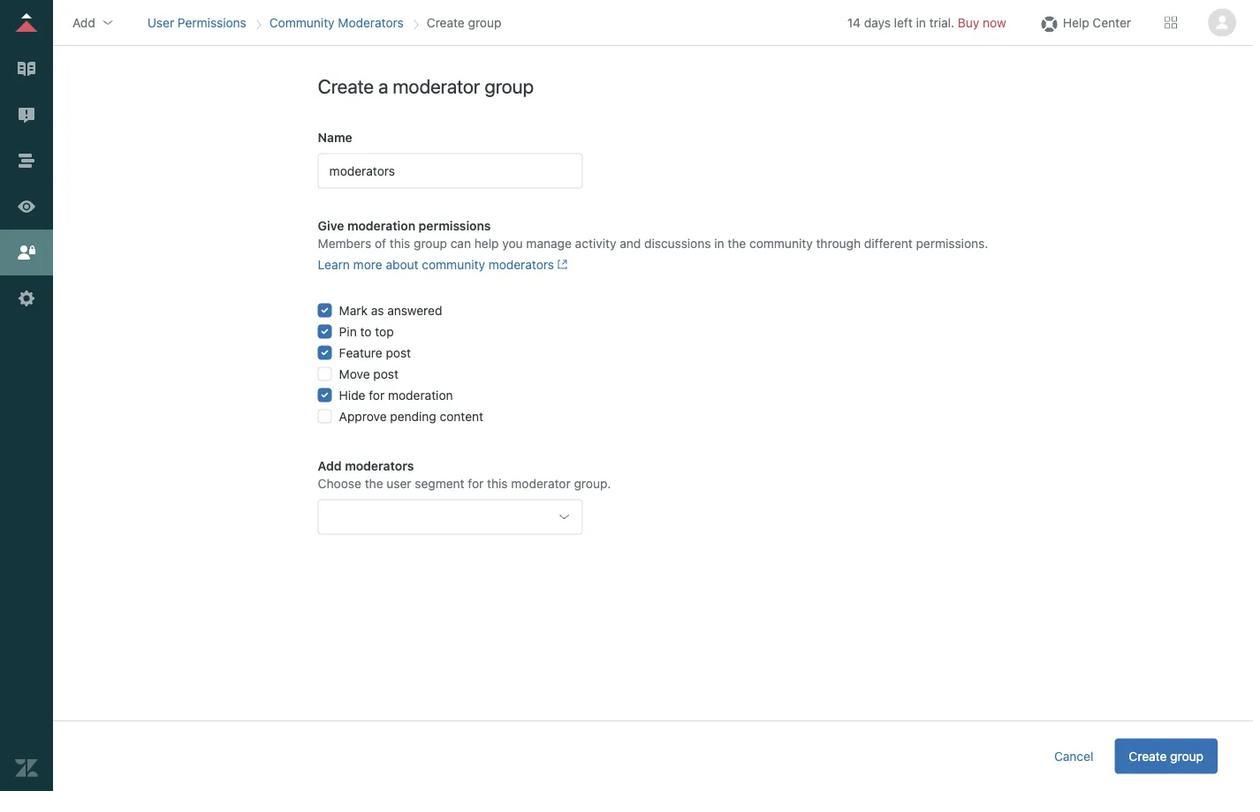 Task type: describe. For each thing, give the bounding box(es) containing it.
now
[[983, 15, 1006, 30]]

about
[[386, 257, 419, 272]]

group inside "create group" button
[[1170, 750, 1204, 764]]

add for add
[[72, 15, 95, 30]]

1 vertical spatial community
[[422, 257, 485, 272]]

community moderators link
[[269, 15, 404, 30]]

(opens in a new tab) image
[[554, 260, 568, 270]]

0 vertical spatial for
[[369, 388, 385, 403]]

create inside button
[[1129, 750, 1167, 764]]

approve pending content
[[339, 409, 484, 424]]

create a moderator group
[[318, 75, 534, 98]]

0 horizontal spatial moderator
[[393, 75, 480, 98]]

community moderators
[[269, 15, 404, 30]]

a
[[378, 75, 388, 98]]

customize design image
[[15, 195, 38, 218]]

give moderation permissions
[[318, 218, 491, 233]]

this inside add moderators choose the user segment for this moderator group.
[[487, 476, 508, 491]]

0 vertical spatial moderation
[[347, 218, 416, 233]]

pin
[[339, 324, 357, 339]]

Name field
[[318, 153, 583, 189]]

help
[[474, 236, 499, 251]]

add moderators choose the user segment for this moderator group.
[[318, 459, 611, 491]]

0 vertical spatial community
[[750, 236, 813, 251]]

arrange content image
[[15, 149, 38, 172]]

top
[[375, 324, 394, 339]]

community
[[269, 15, 335, 30]]

settings image
[[15, 287, 38, 310]]

moderator inside add moderators choose the user segment for this moderator group.
[[511, 476, 571, 491]]

the inside add moderators choose the user segment for this moderator group.
[[365, 476, 383, 491]]

different
[[864, 236, 913, 251]]

activity
[[575, 236, 616, 251]]

0 horizontal spatial in
[[714, 236, 724, 251]]

members of this group can help you manage activity and discussions in the community through different permissions.
[[318, 236, 988, 251]]

create group inside "navigation"
[[427, 15, 502, 30]]

center
[[1093, 15, 1131, 30]]

permissions.
[[916, 236, 988, 251]]

learn more about community moderators link
[[318, 257, 568, 272]]

user
[[147, 15, 174, 30]]

user permissions link
[[147, 15, 246, 30]]

feature
[[339, 346, 382, 360]]

help
[[1063, 15, 1089, 30]]

14
[[847, 15, 861, 30]]

manage
[[526, 236, 572, 251]]

to
[[360, 324, 372, 339]]

segment
[[415, 476, 465, 491]]

days
[[864, 15, 891, 30]]

zendesk products image
[[1165, 16, 1177, 29]]



Task type: vqa. For each thing, say whether or not it's contained in the screenshot.
name
yes



Task type: locate. For each thing, give the bounding box(es) containing it.
0 vertical spatial this
[[390, 236, 410, 251]]

post down top at left top
[[386, 346, 411, 360]]

0 horizontal spatial for
[[369, 388, 385, 403]]

0 vertical spatial post
[[386, 346, 411, 360]]

approve
[[339, 409, 387, 424]]

add inside popup button
[[72, 15, 95, 30]]

buy
[[958, 15, 980, 30]]

moderator right a
[[393, 75, 480, 98]]

you
[[502, 236, 523, 251]]

trial.
[[930, 15, 955, 30]]

0 vertical spatial add
[[72, 15, 95, 30]]

0 horizontal spatial create
[[318, 75, 374, 98]]

community
[[750, 236, 813, 251], [422, 257, 485, 272]]

0 vertical spatial create group
[[427, 15, 502, 30]]

1 horizontal spatial in
[[916, 15, 926, 30]]

moderators down you
[[489, 257, 554, 272]]

user
[[387, 476, 412, 491]]

members
[[318, 236, 371, 251]]

1 horizontal spatial moderator
[[511, 476, 571, 491]]

group inside "navigation"
[[468, 15, 502, 30]]

1 vertical spatial this
[[487, 476, 508, 491]]

content
[[440, 409, 484, 424]]

add inside add moderators choose the user segment for this moderator group.
[[318, 459, 342, 473]]

discussions
[[644, 236, 711, 251]]

the left 'user'
[[365, 476, 383, 491]]

user permissions
[[147, 15, 246, 30]]

add up choose
[[318, 459, 342, 473]]

moderation up "pending" in the bottom left of the page
[[388, 388, 453, 403]]

create group
[[427, 15, 502, 30], [1129, 750, 1204, 764]]

0 vertical spatial the
[[728, 236, 746, 251]]

name
[[318, 130, 352, 144]]

cancel button
[[1040, 739, 1108, 775]]

moderation
[[347, 218, 416, 233], [388, 388, 453, 403]]

choose
[[318, 476, 361, 491]]

hide
[[339, 388, 366, 403]]

post for feature post
[[386, 346, 411, 360]]

add left user
[[72, 15, 95, 30]]

permissions
[[419, 218, 491, 233]]

moderator
[[393, 75, 480, 98], [511, 476, 571, 491]]

1 horizontal spatial for
[[468, 476, 484, 491]]

move
[[339, 367, 370, 381]]

create right cancel
[[1129, 750, 1167, 764]]

moderators
[[338, 15, 404, 30]]

0 horizontal spatial moderators
[[345, 459, 414, 473]]

create left a
[[318, 75, 374, 98]]

give
[[318, 218, 344, 233]]

1 horizontal spatial moderators
[[489, 257, 554, 272]]

1 vertical spatial for
[[468, 476, 484, 491]]

user permissions image
[[15, 241, 38, 264]]

1 horizontal spatial create
[[427, 15, 465, 30]]

moderator left group.
[[511, 476, 571, 491]]

1 vertical spatial the
[[365, 476, 383, 491]]

pin to top
[[339, 324, 394, 339]]

mark as answered
[[339, 303, 442, 318]]

and
[[620, 236, 641, 251]]

1 horizontal spatial add
[[318, 459, 342, 473]]

create
[[427, 15, 465, 30], [318, 75, 374, 98], [1129, 750, 1167, 764]]

create inside "navigation"
[[427, 15, 465, 30]]

zendesk image
[[15, 757, 38, 780]]

group
[[468, 15, 502, 30], [485, 75, 534, 98], [414, 236, 447, 251], [1170, 750, 1204, 764]]

more
[[353, 257, 382, 272]]

post for move post
[[373, 367, 399, 381]]

mark
[[339, 303, 368, 318]]

of
[[375, 236, 386, 251]]

1 vertical spatial moderators
[[345, 459, 414, 473]]

learn more about community moderators
[[318, 257, 554, 272]]

post up hide for moderation
[[373, 367, 399, 381]]

0 vertical spatial moderators
[[489, 257, 554, 272]]

2 horizontal spatial create
[[1129, 750, 1167, 764]]

in right discussions on the right top
[[714, 236, 724, 251]]

help center
[[1063, 15, 1131, 30]]

post
[[386, 346, 411, 360], [373, 367, 399, 381]]

hide for moderation
[[339, 388, 453, 403]]

community left through
[[750, 236, 813, 251]]

in
[[916, 15, 926, 30], [714, 236, 724, 251]]

1 horizontal spatial this
[[487, 476, 508, 491]]

1 vertical spatial add
[[318, 459, 342, 473]]

moderate content image
[[15, 103, 38, 126]]

create group button
[[1115, 739, 1218, 775]]

pending
[[390, 409, 436, 424]]

for
[[369, 388, 385, 403], [468, 476, 484, 491]]

for right segment
[[468, 476, 484, 491]]

2 vertical spatial create
[[1129, 750, 1167, 764]]

community down can
[[422, 257, 485, 272]]

the right discussions on the right top
[[728, 236, 746, 251]]

answered
[[387, 303, 442, 318]]

1 vertical spatial create
[[318, 75, 374, 98]]

move post
[[339, 367, 399, 381]]

0 horizontal spatial add
[[72, 15, 95, 30]]

add button
[[67, 9, 120, 36]]

left
[[894, 15, 913, 30]]

add
[[72, 15, 95, 30], [318, 459, 342, 473]]

1 vertical spatial post
[[373, 367, 399, 381]]

0 horizontal spatial community
[[422, 257, 485, 272]]

0 horizontal spatial the
[[365, 476, 383, 491]]

0 vertical spatial in
[[916, 15, 926, 30]]

1 horizontal spatial create group
[[1129, 750, 1204, 764]]

help center button
[[1033, 9, 1137, 36]]

through
[[816, 236, 861, 251]]

cancel
[[1054, 750, 1094, 764]]

moderators
[[489, 257, 554, 272], [345, 459, 414, 473]]

1 vertical spatial moderator
[[511, 476, 571, 491]]

can
[[451, 236, 471, 251]]

this right segment
[[487, 476, 508, 491]]

1 horizontal spatial the
[[728, 236, 746, 251]]

moderators up 'user'
[[345, 459, 414, 473]]

the
[[728, 236, 746, 251], [365, 476, 383, 491]]

create up create a moderator group
[[427, 15, 465, 30]]

moderation up of
[[347, 218, 416, 233]]

this down give moderation permissions
[[390, 236, 410, 251]]

in right left
[[916, 15, 926, 30]]

add moderators element
[[318, 500, 583, 535]]

1 vertical spatial in
[[714, 236, 724, 251]]

navigation
[[144, 9, 505, 36]]

group.
[[574, 476, 611, 491]]

1 vertical spatial create group
[[1129, 750, 1204, 764]]

0 vertical spatial create
[[427, 15, 465, 30]]

0 horizontal spatial this
[[390, 236, 410, 251]]

14 days left in trial. buy now
[[847, 15, 1006, 30]]

1 horizontal spatial community
[[750, 236, 813, 251]]

moderators inside add moderators choose the user segment for this moderator group.
[[345, 459, 414, 473]]

learn
[[318, 257, 350, 272]]

manage articles image
[[15, 57, 38, 80]]

for down move post on the top left
[[369, 388, 385, 403]]

permissions
[[178, 15, 246, 30]]

add for add moderators choose the user segment for this moderator group.
[[318, 459, 342, 473]]

0 vertical spatial moderator
[[393, 75, 480, 98]]

1 vertical spatial moderation
[[388, 388, 453, 403]]

feature post
[[339, 346, 411, 360]]

0 horizontal spatial create group
[[427, 15, 502, 30]]

navigation containing user permissions
[[144, 9, 505, 36]]

create group inside button
[[1129, 750, 1204, 764]]

for inside add moderators choose the user segment for this moderator group.
[[468, 476, 484, 491]]

this
[[390, 236, 410, 251], [487, 476, 508, 491]]

as
[[371, 303, 384, 318]]



